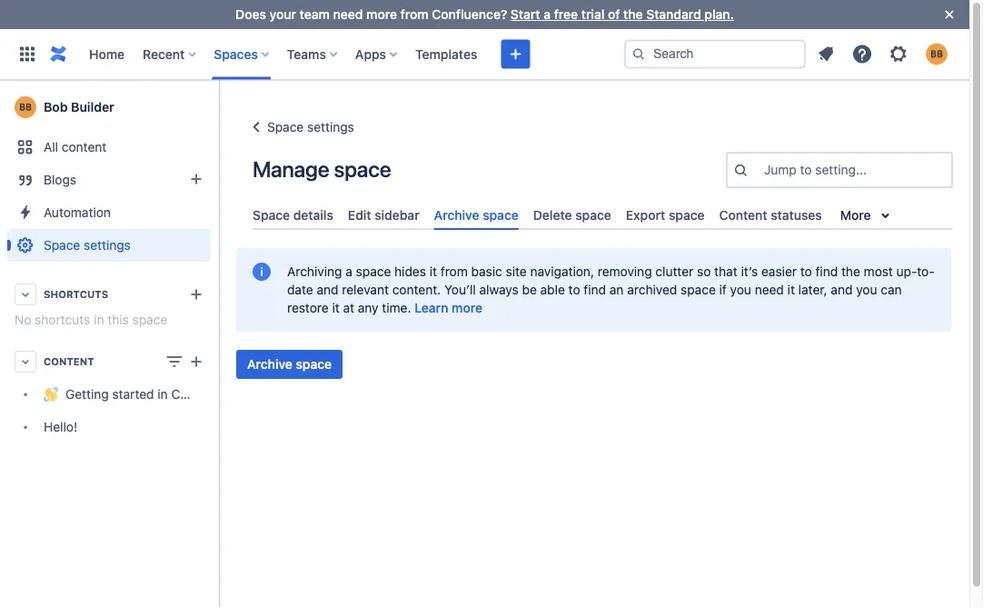 Task type: vqa. For each thing, say whether or not it's contained in the screenshot.
open image corresponding to Within a week
no



Task type: describe. For each thing, give the bounding box(es) containing it.
restore
[[287, 301, 329, 316]]

start
[[511, 7, 541, 22]]

delete space
[[534, 207, 612, 222]]

always
[[480, 283, 519, 298]]

0 vertical spatial need
[[333, 7, 363, 22]]

1 horizontal spatial a
[[544, 7, 551, 22]]

confluence image
[[47, 43, 69, 65]]

date
[[287, 283, 313, 298]]

bob builder link
[[7, 89, 211, 125]]

content
[[62, 140, 107, 155]]

blogs link
[[7, 164, 211, 196]]

space up edit
[[334, 156, 391, 182]]

1 vertical spatial to
[[801, 264, 813, 279]]

recent
[[143, 46, 185, 61]]

edit sidebar
[[348, 207, 420, 222]]

in for shortcuts
[[94, 312, 104, 327]]

space inside space details link
[[253, 207, 290, 222]]

export space link
[[619, 200, 713, 230]]

create image
[[505, 43, 527, 65]]

hello!
[[44, 420, 77, 435]]

create a page image
[[186, 351, 207, 373]]

Search field
[[625, 40, 807, 69]]

from for more
[[401, 7, 429, 22]]

sidebar
[[375, 207, 420, 222]]

content for content statuses
[[720, 207, 768, 222]]

most
[[865, 264, 894, 279]]

2 you from the left
[[857, 283, 878, 298]]

trial
[[582, 7, 605, 22]]

notification icon image
[[816, 43, 838, 65]]

0 vertical spatial space
[[267, 120, 304, 135]]

archive space inside archive space link
[[434, 207, 519, 222]]

Search settings text field
[[765, 161, 768, 179]]

clutter
[[656, 264, 694, 279]]

confluence
[[171, 387, 238, 402]]

delete
[[534, 207, 573, 222]]

spaces button
[[209, 40, 276, 69]]

able
[[541, 283, 566, 298]]

archiving
[[287, 264, 342, 279]]

content statuses link
[[713, 200, 830, 230]]

learn
[[415, 301, 449, 316]]

create a blog image
[[186, 168, 207, 190]]

space details
[[253, 207, 334, 222]]

archive inside button
[[247, 357, 293, 372]]

easier
[[762, 264, 798, 279]]

a inside archiving a space hides it from basic site navigation, removing clutter so that it's easier to find the most up-to- date and relevant content. you'll always be able to find an archived space if you need it later, and you can restore it at any time.
[[346, 264, 353, 279]]

start a free trial of the standard plan. link
[[511, 7, 735, 22]]

blogs
[[44, 172, 77, 187]]

all content link
[[7, 131, 211, 164]]

you'll
[[445, 283, 476, 298]]

home link
[[84, 40, 130, 69]]

1 and from the left
[[317, 283, 339, 298]]

global element
[[11, 29, 625, 80]]

content for content
[[44, 356, 94, 368]]

delete space link
[[526, 200, 619, 230]]

team
[[300, 7, 330, 22]]

confluence?
[[432, 7, 508, 22]]

apps
[[355, 46, 387, 61]]

space right delete
[[576, 207, 612, 222]]

up-
[[897, 264, 918, 279]]

content statuses
[[720, 207, 823, 222]]

space down so
[[681, 283, 716, 298]]

manage space
[[253, 156, 391, 182]]

statuses
[[771, 207, 823, 222]]

spaces
[[214, 46, 258, 61]]

jump
[[765, 162, 797, 177]]

export
[[626, 207, 666, 222]]

builder
[[71, 100, 114, 115]]

close image
[[939, 4, 961, 25]]

hello! link
[[7, 411, 211, 444]]

if
[[720, 283, 727, 298]]

1 vertical spatial find
[[584, 283, 607, 298]]

archive space inside the 'archive space' button
[[247, 357, 332, 372]]

teams
[[287, 46, 326, 61]]

0 horizontal spatial the
[[624, 7, 643, 22]]

hides
[[395, 264, 426, 279]]

content button
[[7, 346, 211, 378]]

navigation,
[[531, 264, 595, 279]]

add shortcut image
[[186, 284, 207, 306]]

this
[[108, 312, 129, 327]]

space up relevant
[[356, 264, 391, 279]]

change view image
[[164, 351, 186, 373]]

confluence image
[[47, 43, 69, 65]]

all
[[44, 140, 58, 155]]

later,
[[799, 283, 828, 298]]

shortcuts
[[44, 289, 108, 301]]

content.
[[393, 283, 441, 298]]

archive space link
[[427, 200, 526, 230]]

an
[[610, 283, 624, 298]]

1 horizontal spatial find
[[816, 264, 839, 279]]

basic
[[472, 264, 503, 279]]

getting started in confluence
[[65, 387, 238, 402]]

home
[[89, 46, 125, 61]]

help icon image
[[852, 43, 874, 65]]

no shortcuts in this space
[[15, 312, 168, 327]]

can
[[882, 283, 903, 298]]

manage
[[253, 156, 330, 182]]

it's
[[742, 264, 759, 279]]

archived
[[628, 283, 678, 298]]



Task type: locate. For each thing, give the bounding box(es) containing it.
a
[[544, 7, 551, 22], [346, 264, 353, 279]]

edit sidebar link
[[341, 200, 427, 230]]

edit
[[348, 207, 372, 222]]

0 horizontal spatial in
[[94, 312, 104, 327]]

0 vertical spatial archive space
[[434, 207, 519, 222]]

from for it
[[441, 264, 468, 279]]

getting
[[65, 387, 109, 402]]

from
[[401, 7, 429, 22], [441, 264, 468, 279]]

0 horizontal spatial from
[[401, 7, 429, 22]]

tree inside space element
[[7, 378, 238, 444]]

to up later,
[[801, 264, 813, 279]]

1 horizontal spatial from
[[441, 264, 468, 279]]

1 horizontal spatial space settings link
[[246, 116, 355, 138]]

from inside archiving a space hides it from basic site navigation, removing clutter so that it's easier to find the most up-to- date and relevant content. you'll always be able to find an archived space if you need it later, and you can restore it at any time.
[[441, 264, 468, 279]]

settings up manage space
[[307, 120, 355, 135]]

0 vertical spatial more
[[367, 7, 397, 22]]

your
[[270, 7, 296, 22]]

archive down restore
[[247, 357, 293, 372]]

shortcuts button
[[7, 278, 211, 311]]

and
[[317, 283, 339, 298], [832, 283, 853, 298]]

a up relevant
[[346, 264, 353, 279]]

0 vertical spatial content
[[720, 207, 768, 222]]

1 horizontal spatial settings
[[307, 120, 355, 135]]

0 horizontal spatial archive space
[[247, 357, 332, 372]]

2 vertical spatial space
[[44, 238, 80, 253]]

export space
[[626, 207, 705, 222]]

1 vertical spatial space
[[253, 207, 290, 222]]

0 vertical spatial settings
[[307, 120, 355, 135]]

1 horizontal spatial and
[[832, 283, 853, 298]]

time.
[[382, 301, 412, 316]]

space left delete
[[483, 207, 519, 222]]

does your team need more from confluence? start a free trial of the standard plan.
[[236, 7, 735, 22]]

settings icon image
[[888, 43, 910, 65]]

space settings down 'automation'
[[44, 238, 131, 253]]

automation
[[44, 205, 111, 220]]

space settings link down 'automation'
[[7, 229, 211, 262]]

1 horizontal spatial you
[[857, 283, 878, 298]]

0 vertical spatial from
[[401, 7, 429, 22]]

1 vertical spatial more
[[452, 301, 483, 316]]

need right team
[[333, 7, 363, 22]]

shortcuts
[[35, 312, 90, 327]]

tree
[[7, 378, 238, 444]]

free
[[554, 7, 578, 22]]

all content
[[44, 140, 107, 155]]

banner containing home
[[0, 29, 970, 80]]

1 horizontal spatial archive
[[434, 207, 480, 222]]

templates
[[416, 46, 478, 61]]

it right hides
[[430, 264, 437, 279]]

1 you from the left
[[731, 283, 752, 298]]

templates link
[[410, 40, 483, 69]]

0 vertical spatial space settings
[[267, 120, 355, 135]]

space right export
[[669, 207, 705, 222]]

relevant
[[342, 283, 389, 298]]

1 vertical spatial archive
[[247, 357, 293, 372]]

the
[[624, 7, 643, 22], [842, 264, 861, 279]]

space settings inside space element
[[44, 238, 131, 253]]

in for started
[[158, 387, 168, 402]]

1 vertical spatial from
[[441, 264, 468, 279]]

settings inside space element
[[84, 238, 131, 253]]

1 vertical spatial space settings
[[44, 238, 131, 253]]

space left details
[[253, 207, 290, 222]]

space inside space element
[[44, 238, 80, 253]]

content up getting
[[44, 356, 94, 368]]

1 vertical spatial space settings link
[[7, 229, 211, 262]]

from up templates
[[401, 7, 429, 22]]

0 horizontal spatial settings
[[84, 238, 131, 253]]

learn more button
[[415, 299, 483, 318]]

in right started
[[158, 387, 168, 402]]

space element
[[0, 80, 238, 607]]

1 horizontal spatial more
[[452, 301, 483, 316]]

to
[[801, 162, 813, 177], [801, 264, 813, 279], [569, 283, 581, 298]]

space right this
[[132, 312, 168, 327]]

1 horizontal spatial archive space
[[434, 207, 519, 222]]

1 vertical spatial content
[[44, 356, 94, 368]]

2 vertical spatial it
[[332, 301, 340, 316]]

bob
[[44, 100, 68, 115]]

0 horizontal spatial archive
[[247, 357, 293, 372]]

content inside dropdown button
[[44, 356, 94, 368]]

2 horizontal spatial it
[[788, 283, 796, 298]]

1 horizontal spatial content
[[720, 207, 768, 222]]

space inside button
[[296, 357, 332, 372]]

bob builder
[[44, 100, 114, 115]]

details
[[294, 207, 334, 222]]

archive space button
[[236, 350, 343, 379]]

0 horizontal spatial it
[[332, 301, 340, 316]]

more down 'you'll'
[[452, 301, 483, 316]]

1 horizontal spatial in
[[158, 387, 168, 402]]

space down 'automation'
[[44, 238, 80, 253]]

tab list containing space details
[[246, 200, 961, 230]]

in
[[94, 312, 104, 327], [158, 387, 168, 402]]

archive space up basic
[[434, 207, 519, 222]]

you down most on the top right of page
[[857, 283, 878, 298]]

0 horizontal spatial more
[[367, 7, 397, 22]]

find up later,
[[816, 264, 839, 279]]

1 vertical spatial it
[[788, 283, 796, 298]]

0 horizontal spatial space settings
[[44, 238, 131, 253]]

content
[[720, 207, 768, 222], [44, 356, 94, 368]]

removing
[[598, 264, 653, 279]]

space details link
[[246, 200, 341, 230]]

1 horizontal spatial it
[[430, 264, 437, 279]]

need inside archiving a space hides it from basic site navigation, removing clutter so that it's easier to find the most up-to- date and relevant content. you'll always be able to find an archived space if you need it later, and you can restore it at any time.
[[755, 283, 785, 298]]

to right "jump"
[[801, 162, 813, 177]]

a left free
[[544, 7, 551, 22]]

1 horizontal spatial space settings
[[267, 120, 355, 135]]

any
[[358, 301, 379, 316]]

1 vertical spatial need
[[755, 283, 785, 298]]

content down search settings text field
[[720, 207, 768, 222]]

0 horizontal spatial a
[[346, 264, 353, 279]]

1 horizontal spatial the
[[842, 264, 861, 279]]

no
[[15, 312, 31, 327]]

0 vertical spatial archive
[[434, 207, 480, 222]]

appswitcher icon image
[[16, 43, 38, 65]]

the right of
[[624, 7, 643, 22]]

your profile and preferences image
[[927, 43, 948, 65]]

archive right sidebar
[[434, 207, 480, 222]]

recent button
[[137, 40, 203, 69]]

1 vertical spatial in
[[158, 387, 168, 402]]

0 vertical spatial in
[[94, 312, 104, 327]]

that
[[715, 264, 738, 279]]

0 horizontal spatial find
[[584, 283, 607, 298]]

need
[[333, 7, 363, 22], [755, 283, 785, 298]]

0 vertical spatial to
[[801, 162, 813, 177]]

site
[[506, 264, 527, 279]]

1 vertical spatial settings
[[84, 238, 131, 253]]

space settings link up manage
[[246, 116, 355, 138]]

0 horizontal spatial and
[[317, 283, 339, 298]]

to right able
[[569, 283, 581, 298]]

from up 'you'll'
[[441, 264, 468, 279]]

learn more
[[415, 301, 483, 316]]

need down easier
[[755, 283, 785, 298]]

tree containing getting started in confluence
[[7, 378, 238, 444]]

1 vertical spatial the
[[842, 264, 861, 279]]

space up manage
[[267, 120, 304, 135]]

it left later,
[[788, 283, 796, 298]]

1 horizontal spatial need
[[755, 283, 785, 298]]

the left most on the top right of page
[[842, 264, 861, 279]]

2 vertical spatial to
[[569, 283, 581, 298]]

and down archiving
[[317, 283, 339, 298]]

more inside button
[[452, 301, 483, 316]]

space down restore
[[296, 357, 332, 372]]

0 vertical spatial find
[[816, 264, 839, 279]]

0 horizontal spatial you
[[731, 283, 752, 298]]

content inside 'link'
[[720, 207, 768, 222]]

0 horizontal spatial content
[[44, 356, 94, 368]]

settings
[[307, 120, 355, 135], [84, 238, 131, 253]]

setting...
[[816, 162, 868, 177]]

archiving a space hides it from basic site navigation, removing clutter so that it's easier to find the most up-to- date and relevant content. you'll always be able to find an archived space if you need it later, and you can restore it at any time.
[[287, 264, 935, 316]]

at
[[343, 301, 355, 316]]

collapse sidebar image
[[198, 89, 238, 125]]

it
[[430, 264, 437, 279], [788, 283, 796, 298], [332, 301, 340, 316]]

in left this
[[94, 312, 104, 327]]

0 vertical spatial space settings link
[[246, 116, 355, 138]]

0 horizontal spatial need
[[333, 7, 363, 22]]

plan.
[[705, 7, 735, 22]]

0 horizontal spatial space settings link
[[7, 229, 211, 262]]

space
[[267, 120, 304, 135], [253, 207, 290, 222], [44, 238, 80, 253]]

1 vertical spatial a
[[346, 264, 353, 279]]

archive
[[434, 207, 480, 222], [247, 357, 293, 372]]

1 vertical spatial archive space
[[247, 357, 332, 372]]

of
[[608, 7, 621, 22]]

0 vertical spatial it
[[430, 264, 437, 279]]

teams button
[[282, 40, 345, 69]]

2 and from the left
[[832, 283, 853, 298]]

more
[[367, 7, 397, 22], [452, 301, 483, 316]]

the inside archiving a space hides it from basic site navigation, removing clutter so that it's easier to find the most up-to- date and relevant content. you'll always be able to find an archived space if you need it later, and you can restore it at any time.
[[842, 264, 861, 279]]

more button
[[830, 205, 908, 226]]

tab list
[[246, 200, 961, 230]]

banner
[[0, 29, 970, 80]]

search image
[[632, 47, 647, 61]]

apps button
[[350, 40, 405, 69]]

started
[[112, 387, 154, 402]]

space settings
[[267, 120, 355, 135], [44, 238, 131, 253]]

archive space down restore
[[247, 357, 332, 372]]

standard
[[647, 7, 702, 22]]

0 vertical spatial a
[[544, 7, 551, 22]]

space settings up manage space
[[267, 120, 355, 135]]

be
[[522, 283, 537, 298]]

find left "an"
[[584, 283, 607, 298]]

so
[[698, 264, 711, 279]]

space settings link inside space element
[[7, 229, 211, 262]]

0 vertical spatial the
[[624, 7, 643, 22]]

more up apps popup button
[[367, 7, 397, 22]]

settings down automation link in the left of the page
[[84, 238, 131, 253]]

automation link
[[7, 196, 211, 229]]

jump to setting...
[[765, 162, 868, 177]]

you right 'if'
[[731, 283, 752, 298]]

it left at on the left of the page
[[332, 301, 340, 316]]

find
[[816, 264, 839, 279], [584, 283, 607, 298]]

archive inside tab list
[[434, 207, 480, 222]]

and right later,
[[832, 283, 853, 298]]



